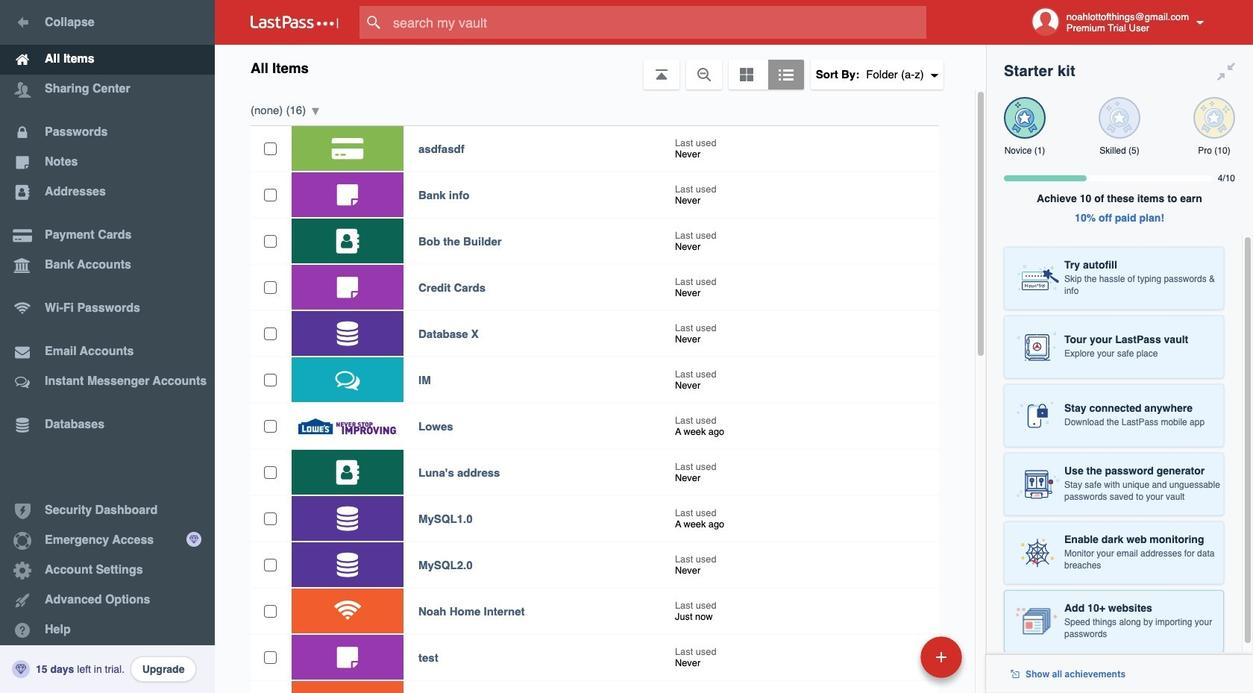 Task type: describe. For each thing, give the bounding box(es) containing it.
search my vault text field
[[360, 6, 956, 39]]

main navigation navigation
[[0, 0, 215, 693]]

Search search field
[[360, 6, 956, 39]]



Task type: locate. For each thing, give the bounding box(es) containing it.
new item element
[[818, 636, 968, 678]]

new item navigation
[[818, 632, 971, 693]]

lastpass image
[[251, 16, 339, 29]]

vault options navigation
[[215, 45, 986, 90]]



